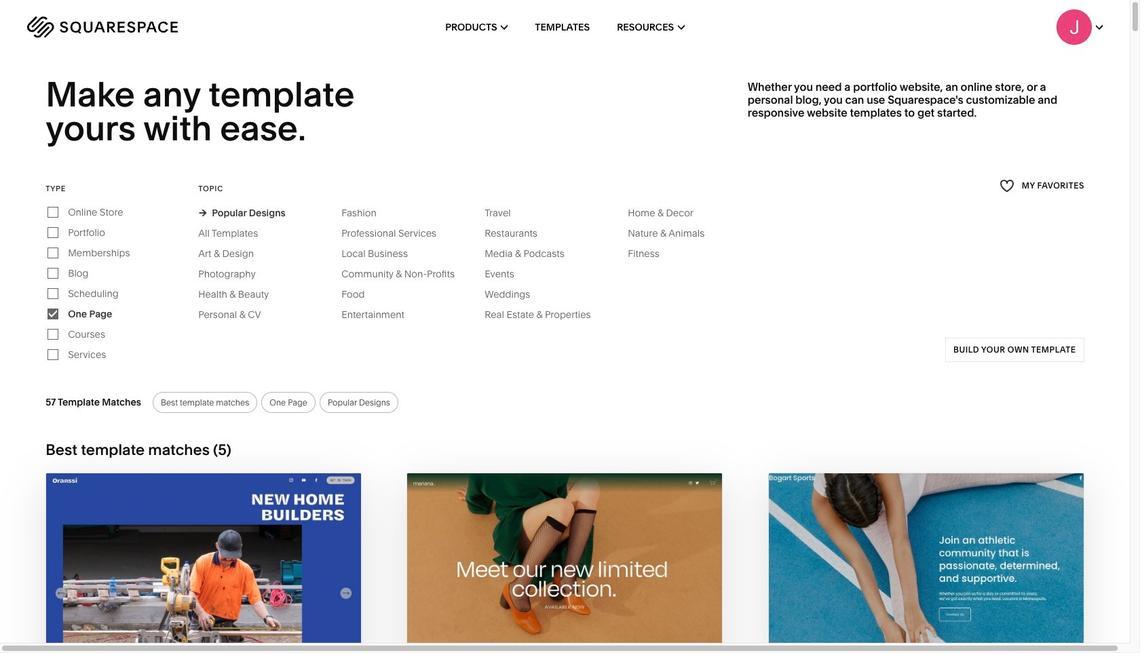 Task type: locate. For each thing, give the bounding box(es) containing it.
mariana image
[[408, 474, 723, 654]]



Task type: describe. For each thing, give the bounding box(es) containing it.
bogart image
[[769, 474, 1084, 654]]

oranssi image
[[46, 474, 361, 654]]



Task type: vqa. For each thing, say whether or not it's contained in the screenshot.
BOGART image in the right of the page
yes



